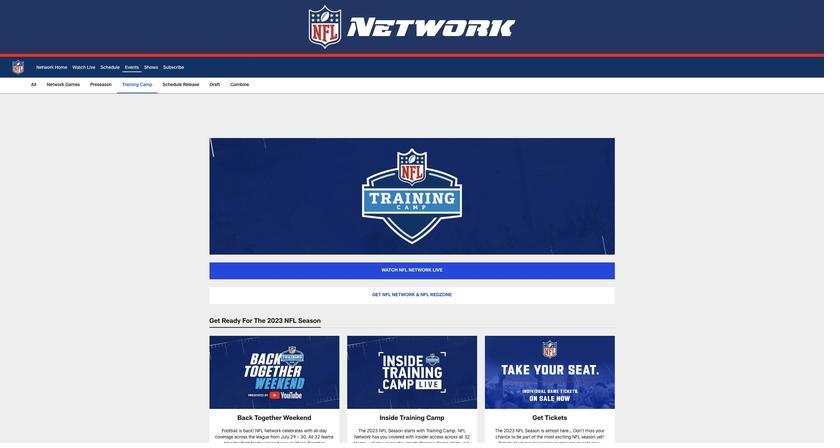 Task type: describe. For each thing, give the bounding box(es) containing it.
network left games
[[47, 83, 64, 87]]

training inside training camp link
[[122, 83, 139, 87]]

almost
[[546, 429, 559, 434]]

network for &
[[392, 293, 415, 298]]

annual
[[281, 442, 294, 443]]

banner containing network home
[[0, 57, 825, 93]]

the 2023 nfl season is almost here… don't miss your chance to be part of the most exciting nfl season yet! tickets to all regular season games are on sale no
[[496, 429, 605, 443]]

get ready for the 2023 nfl season
[[210, 318, 321, 325]]

back together weekend
[[238, 416, 311, 422]]

inside training camp
[[380, 416, 445, 422]]

across inside "football is back! nfl network celebrates with all-day coverage across the league from july 29 – 30. all 32 teams take the field for the second annual 'back togeth"
[[235, 436, 248, 440]]

day.
[[398, 442, 406, 443]]

the inside the 2023 nfl season is almost here… don't miss your chance to be part of the most exciting nfl season yet! tickets to all regular season games are on sale no
[[537, 436, 543, 440]]

network home
[[36, 66, 67, 70]]

across inside the 2023 nfl season starts with training camp. nfl network has you covered with insider access across all 32 teams… all day, every day. inside training camp starts ju
[[445, 436, 458, 440]]

day,
[[377, 442, 385, 443]]

the for inside training camp
[[359, 429, 366, 434]]

watch nfl network live
[[382, 269, 443, 273]]

nfl inside "football is back! nfl network celebrates with all-day coverage across the league from july 29 – 30. all 32 teams take the field for the second annual 'back togeth"
[[255, 429, 263, 434]]

july
[[281, 436, 289, 440]]

games
[[555, 442, 568, 443]]

training up the 2023 nfl season starts with training camp. nfl network has you covered with insider access across all 32 teams… all day, every day. inside training camp starts ju
[[400, 416, 425, 422]]

the 2023 nfl season starts with training camp. nfl network has you covered with insider access across all 32 teams… all day, every day. inside training camp starts ju
[[354, 429, 471, 443]]

all-
[[314, 429, 320, 434]]

teams…
[[354, 442, 370, 443]]

of
[[532, 436, 536, 440]]

regular
[[525, 442, 539, 443]]

network games
[[47, 83, 80, 87]]

exciting
[[556, 436, 571, 440]]

watch live link
[[73, 66, 95, 70]]

32 inside "football is back! nfl network celebrates with all-day coverage across the league from july 29 – 30. all 32 teams take the field for the second annual 'back togeth"
[[315, 436, 320, 440]]

coverage
[[215, 436, 233, 440]]

most
[[545, 436, 555, 440]]

subscribe link
[[163, 66, 184, 70]]

day
[[320, 429, 327, 434]]

home
[[55, 66, 67, 70]]

0 horizontal spatial season
[[540, 442, 554, 443]]

1 horizontal spatial season
[[582, 436, 596, 440]]

'back
[[295, 442, 306, 443]]

field
[[241, 442, 250, 443]]

you
[[381, 436, 388, 440]]

all link
[[31, 78, 39, 93]]

for
[[242, 318, 253, 325]]

events
[[125, 66, 139, 70]]

covered
[[389, 436, 405, 440]]

draft link
[[207, 78, 223, 93]]

take
[[224, 442, 232, 443]]

league
[[256, 436, 269, 440]]

combine link
[[228, 78, 252, 93]]

shows
[[144, 66, 158, 70]]

access
[[430, 436, 444, 440]]

back
[[238, 416, 253, 422]]

season for inside training camp
[[388, 429, 403, 434]]

teams
[[322, 436, 334, 440]]

&
[[416, 293, 420, 298]]

the for get tickets
[[496, 429, 503, 434]]

watch nfl network live link
[[210, 263, 615, 280]]

events link
[[125, 66, 139, 70]]

1 vertical spatial to
[[514, 442, 518, 443]]

network inside the 2023 nfl season starts with training camp. nfl network has you covered with insider access across all 32 teams… all day, every day. inside training camp starts ju
[[355, 436, 371, 440]]

celebrates
[[282, 429, 303, 434]]

get for get tickets
[[533, 416, 544, 422]]

network inside "football is back! nfl network celebrates with all-day coverage across the league from july 29 – 30. all 32 teams take the field for the second annual 'back togeth"
[[265, 429, 281, 434]]

training camp link
[[120, 78, 155, 93]]

the right take
[[234, 442, 240, 443]]

be
[[517, 436, 522, 440]]

get
[[373, 293, 381, 298]]

football is back! nfl network celebrates with all-day coverage across the league from july 29 – 30. all 32 teams take the field for the second annual 'back togeth
[[215, 429, 334, 443]]

advertisement element
[[294, 101, 531, 130]]

training_camp_logo_no_year image
[[345, 138, 479, 255]]

miss
[[586, 429, 595, 434]]

preseason link
[[88, 78, 114, 93]]

0 vertical spatial camp
[[140, 83, 152, 87]]

inside training camp image
[[347, 336, 477, 409]]

network for live
[[409, 269, 432, 273]]

ready
[[222, 318, 241, 325]]

football
[[222, 429, 238, 434]]

are
[[569, 442, 576, 443]]

get nfl network & nfl redzone link
[[210, 287, 615, 304]]

for
[[251, 442, 256, 443]]

0 horizontal spatial starts
[[404, 429, 416, 434]]

schedule release link
[[160, 78, 202, 93]]

redzone
[[431, 293, 452, 298]]

page main content main content
[[0, 138, 825, 443]]

games
[[65, 83, 80, 87]]

tickets inside the 2023 nfl season is almost here… don't miss your chance to be part of the most exciting nfl season yet! tickets to all regular season games are on sale no
[[499, 442, 513, 443]]

watch
[[382, 269, 398, 273]]

subscribe
[[163, 66, 184, 70]]

schedule link
[[101, 66, 120, 70]]



Task type: locate. For each thing, give the bounding box(es) containing it.
1 vertical spatial inside
[[407, 442, 419, 443]]

camp.
[[444, 429, 457, 434]]

all inside "football is back! nfl network celebrates with all-day coverage across the league from july 29 – 30. all 32 teams take the field for the second annual 'back togeth"
[[309, 436, 314, 440]]

2 horizontal spatial 2023
[[504, 429, 515, 434]]

training down events link at the top left
[[122, 83, 139, 87]]

network home link
[[36, 66, 67, 70]]

0 horizontal spatial tickets
[[499, 442, 513, 443]]

network left "&"
[[392, 293, 415, 298]]

all right access
[[459, 436, 464, 440]]

tickets up almost
[[545, 416, 567, 422]]

all
[[459, 436, 464, 440], [371, 442, 375, 443], [519, 442, 524, 443]]

0 vertical spatial to
[[512, 436, 516, 440]]

2 vertical spatial camp
[[437, 442, 449, 443]]

combine
[[231, 83, 249, 87]]

preseason
[[90, 83, 112, 87]]

season up "sale" on the right of page
[[582, 436, 596, 440]]

the up for on the bottom of page
[[249, 436, 255, 440]]

has
[[372, 436, 379, 440]]

here…
[[560, 429, 573, 434]]

1 horizontal spatial schedule
[[163, 83, 182, 87]]

1 vertical spatial tickets
[[499, 442, 513, 443]]

network
[[409, 269, 432, 273], [392, 293, 415, 298]]

season
[[298, 318, 321, 325], [388, 429, 403, 434], [525, 429, 540, 434]]

across
[[235, 436, 248, 440], [445, 436, 458, 440]]

sale
[[583, 442, 591, 443]]

2023
[[267, 318, 283, 325], [367, 429, 378, 434], [504, 429, 515, 434]]

0 vertical spatial tickets
[[545, 416, 567, 422]]

weekend
[[283, 416, 311, 422]]

0 vertical spatial season
[[582, 436, 596, 440]]

30.
[[301, 436, 308, 440]]

0 horizontal spatial inside
[[380, 416, 398, 422]]

camp down access
[[437, 442, 449, 443]]

1 vertical spatial season
[[540, 442, 554, 443]]

tickets
[[545, 416, 567, 422], [499, 442, 513, 443]]

watch live
[[73, 66, 95, 70]]

your
[[596, 429, 605, 434]]

season
[[582, 436, 596, 440], [540, 442, 554, 443]]

0 horizontal spatial all
[[31, 83, 36, 87]]

0 vertical spatial inside
[[380, 416, 398, 422]]

0 horizontal spatial 2023
[[267, 318, 283, 325]]

inside inside the 2023 nfl season starts with training camp. nfl network has you covered with insider access across all 32 teams… all day, every day. inside training camp starts ju
[[407, 442, 419, 443]]

1 horizontal spatial across
[[445, 436, 458, 440]]

32 down all-
[[315, 436, 320, 440]]

network left home
[[36, 66, 54, 70]]

with inside "football is back! nfl network celebrates with all-day coverage across the league from july 29 – 30. all 32 teams take the field for the second annual 'back togeth"
[[304, 429, 313, 434]]

32
[[315, 436, 320, 440], [465, 436, 470, 440]]

watch
[[73, 66, 86, 70]]

live
[[87, 66, 95, 70]]

get nfl network & nfl redzone
[[373, 293, 452, 298]]

all right 30.
[[309, 436, 314, 440]]

schedule for schedule
[[101, 66, 120, 70]]

1 vertical spatial camp
[[427, 416, 445, 422]]

release
[[183, 83, 199, 87]]

inside up you
[[380, 416, 398, 422]]

1 horizontal spatial with
[[406, 436, 414, 440]]

nfl
[[399, 269, 408, 273], [383, 293, 391, 298], [421, 293, 429, 298], [285, 318, 297, 325], [255, 429, 263, 434], [379, 429, 387, 434], [458, 429, 466, 434], [516, 429, 524, 434], [573, 436, 581, 440]]

inside down insider
[[407, 442, 419, 443]]

2 horizontal spatial the
[[496, 429, 503, 434]]

training
[[122, 83, 139, 87], [400, 416, 425, 422], [426, 429, 442, 434], [420, 442, 436, 443]]

from
[[271, 436, 280, 440]]

schedule down subscribe at the left top of the page
[[163, 83, 182, 87]]

with
[[304, 429, 313, 434], [417, 429, 425, 434], [406, 436, 414, 440]]

2 horizontal spatial season
[[525, 429, 540, 434]]

1 horizontal spatial tickets
[[545, 416, 567, 422]]

0 horizontal spatial schedule
[[101, 66, 120, 70]]

the up chance
[[496, 429, 503, 434]]

across down camp.
[[445, 436, 458, 440]]

1 is from the left
[[239, 429, 242, 434]]

season down most
[[540, 442, 554, 443]]

schedule inside schedule release link
[[163, 83, 182, 87]]

2023 for inside
[[367, 429, 378, 434]]

the right for
[[254, 318, 266, 325]]

training down insider
[[420, 442, 436, 443]]

chance
[[496, 436, 511, 440]]

don't
[[574, 429, 584, 434]]

the up teams…
[[359, 429, 366, 434]]

2 across from the left
[[445, 436, 458, 440]]

0 vertical spatial network
[[409, 269, 432, 273]]

the inside the 2023 nfl season is almost here… don't miss your chance to be part of the most exciting nfl season yet! tickets to all regular season games are on sale no
[[496, 429, 503, 434]]

is up most
[[541, 429, 545, 434]]

0 horizontal spatial all
[[371, 442, 375, 443]]

2 32 from the left
[[465, 436, 470, 440]]

starts
[[404, 429, 416, 434], [450, 442, 461, 443]]

network games link
[[44, 78, 82, 93]]

with up insider
[[417, 429, 425, 434]]

camp up access
[[427, 416, 445, 422]]

second
[[265, 442, 279, 443]]

0 vertical spatial starts
[[404, 429, 416, 434]]

the right of on the right bottom of page
[[537, 436, 543, 440]]

0 horizontal spatial get
[[210, 318, 220, 325]]

the
[[254, 318, 266, 325], [359, 429, 366, 434], [496, 429, 503, 434]]

all inside the 2023 nfl season is almost here… don't miss your chance to be part of the most exciting nfl season yet! tickets to all regular season games are on sale no
[[519, 442, 524, 443]]

2023 up chance
[[504, 429, 515, 434]]

together
[[255, 416, 282, 422]]

2 horizontal spatial all
[[519, 442, 524, 443]]

with left insider
[[406, 436, 414, 440]]

camp
[[140, 83, 152, 87], [427, 416, 445, 422], [437, 442, 449, 443]]

is left back!
[[239, 429, 242, 434]]

is
[[239, 429, 242, 434], [541, 429, 545, 434]]

to down be
[[514, 442, 518, 443]]

2 horizontal spatial with
[[417, 429, 425, 434]]

2023 inside the 2023 nfl season is almost here… don't miss your chance to be part of the most exciting nfl season yet! tickets to all regular season games are on sale no
[[504, 429, 515, 434]]

2023 inside the 2023 nfl season starts with training camp. nfl network has you covered with insider access across all 32 teams… all day, every day. inside training camp starts ju
[[367, 429, 378, 434]]

training camp
[[122, 83, 152, 87]]

1 horizontal spatial get
[[533, 416, 544, 422]]

yet!
[[597, 436, 604, 440]]

1 vertical spatial schedule
[[163, 83, 182, 87]]

is inside "football is back! nfl network celebrates with all-day coverage across the league from july 29 – 30. all 32 teams take the field for the second annual 'back togeth"
[[239, 429, 242, 434]]

tickets down chance
[[499, 442, 513, 443]]

live
[[433, 269, 443, 273]]

1 horizontal spatial starts
[[450, 442, 461, 443]]

network up teams…
[[355, 436, 371, 440]]

0 horizontal spatial 32
[[315, 436, 320, 440]]

1 horizontal spatial is
[[541, 429, 545, 434]]

camp down shows link
[[140, 83, 152, 87]]

the down league
[[257, 442, 264, 443]]

all down be
[[519, 442, 524, 443]]

banner
[[0, 57, 825, 93]]

get
[[210, 318, 220, 325], [533, 416, 544, 422]]

shows link
[[144, 66, 158, 70]]

1 horizontal spatial 32
[[465, 436, 470, 440]]

0 horizontal spatial across
[[235, 436, 248, 440]]

get left ready
[[210, 318, 220, 325]]

starts down inside training camp
[[404, 429, 416, 434]]

training up access
[[426, 429, 442, 434]]

to
[[512, 436, 516, 440], [514, 442, 518, 443]]

0 vertical spatial get
[[210, 318, 220, 325]]

1 vertical spatial network
[[392, 293, 415, 298]]

the inside the 2023 nfl season starts with training camp. nfl network has you covered with insider access across all 32 teams… all day, every day. inside training camp starts ju
[[359, 429, 366, 434]]

0 horizontal spatial is
[[239, 429, 242, 434]]

part
[[523, 436, 531, 440]]

0 horizontal spatial the
[[254, 318, 266, 325]]

across up field
[[235, 436, 248, 440]]

2023 for get
[[504, 429, 515, 434]]

0 vertical spatial all
[[31, 83, 36, 87]]

0 vertical spatial schedule
[[101, 66, 120, 70]]

1 horizontal spatial all
[[309, 436, 314, 440]]

1 vertical spatial starts
[[450, 442, 461, 443]]

1 horizontal spatial inside
[[407, 442, 419, 443]]

2 is from the left
[[541, 429, 545, 434]]

schedule
[[101, 66, 120, 70], [163, 83, 182, 87]]

32 inside the 2023 nfl season starts with training camp. nfl network has you covered with insider access across all 32 teams… all day, every day. inside training camp starts ju
[[465, 436, 470, 440]]

with up 30.
[[304, 429, 313, 434]]

is inside the 2023 nfl season is almost here… don't miss your chance to be part of the most exciting nfl season yet! tickets to all regular season games are on sale no
[[541, 429, 545, 434]]

get for get ready for the 2023 nfl season
[[210, 318, 220, 325]]

schedule release
[[163, 83, 199, 87]]

insider
[[416, 436, 429, 440]]

the
[[249, 436, 255, 440], [537, 436, 543, 440], [234, 442, 240, 443], [257, 442, 264, 443]]

1 horizontal spatial all
[[459, 436, 464, 440]]

draft
[[210, 83, 220, 87]]

1 horizontal spatial 2023
[[367, 429, 378, 434]]

season inside the 2023 nfl season starts with training camp. nfl network has you covered with insider access across all 32 teams… all day, every day. inside training camp starts ju
[[388, 429, 403, 434]]

0 horizontal spatial with
[[304, 429, 313, 434]]

camp inside the 2023 nfl season starts with training camp. nfl network has you covered with insider access across all 32 teams… all day, every day. inside training camp starts ju
[[437, 442, 449, 443]]

starts down camp.
[[450, 442, 461, 443]]

network up the from
[[265, 429, 281, 434]]

get up of on the right bottom of page
[[533, 416, 544, 422]]

back!
[[243, 429, 254, 434]]

schedule for schedule release
[[163, 83, 182, 87]]

2023 right for
[[267, 318, 283, 325]]

32 right access
[[465, 436, 470, 440]]

get tickets image
[[485, 336, 615, 409]]

inside
[[380, 416, 398, 422], [407, 442, 419, 443]]

to left be
[[512, 436, 516, 440]]

1 vertical spatial all
[[309, 436, 314, 440]]

1 horizontal spatial the
[[359, 429, 366, 434]]

get tickets
[[533, 416, 567, 422]]

every
[[386, 442, 396, 443]]

season for get tickets
[[525, 429, 540, 434]]

29
[[291, 436, 296, 440]]

network left live
[[409, 269, 432, 273]]

1 horizontal spatial season
[[388, 429, 403, 434]]

0 horizontal spatial season
[[298, 318, 321, 325]]

1 32 from the left
[[315, 436, 320, 440]]

2023 up the has
[[367, 429, 378, 434]]

all down the has
[[371, 442, 375, 443]]

1 across from the left
[[235, 436, 248, 440]]

all down network home link
[[31, 83, 36, 87]]

network
[[36, 66, 54, 70], [47, 83, 64, 87], [265, 429, 281, 434], [355, 436, 371, 440]]

nfl shield image
[[10, 59, 26, 75]]

schedule right "live" on the top left of page
[[101, 66, 120, 70]]

back together weekend image
[[210, 336, 340, 409]]

season inside the 2023 nfl season is almost here… don't miss your chance to be part of the most exciting nfl season yet! tickets to all regular season games are on sale no
[[525, 429, 540, 434]]

1 vertical spatial get
[[533, 416, 544, 422]]

on
[[577, 442, 582, 443]]

–
[[297, 436, 300, 440]]



Task type: vqa. For each thing, say whether or not it's contained in the screenshot.
2023 associated with Get
yes



